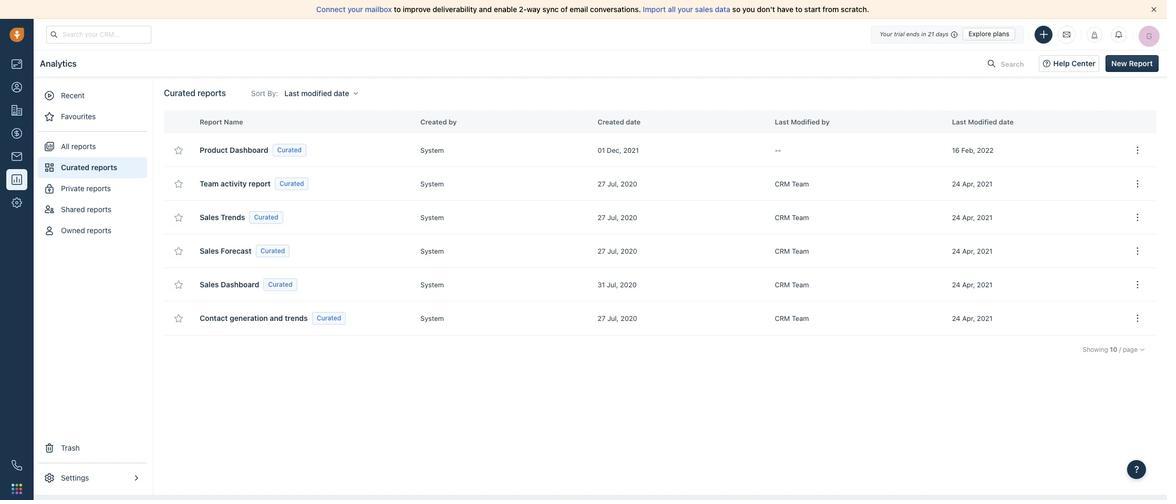 Task type: vqa. For each thing, say whether or not it's contained in the screenshot.
in on the top of page
yes



Task type: describe. For each thing, give the bounding box(es) containing it.
you
[[743, 5, 755, 14]]

conversations.
[[590, 5, 641, 14]]

mailbox
[[365, 5, 392, 14]]

all
[[668, 5, 676, 14]]

phone image
[[12, 460, 22, 471]]

Search your CRM... text field
[[46, 25, 151, 43]]

sync
[[543, 5, 559, 14]]

way
[[527, 5, 541, 14]]

enable
[[494, 5, 517, 14]]

data
[[715, 5, 731, 14]]

send email image
[[1063, 30, 1071, 39]]

email
[[570, 5, 588, 14]]

2 to from the left
[[796, 5, 803, 14]]

from
[[823, 5, 839, 14]]

don't
[[757, 5, 775, 14]]

scratch.
[[841, 5, 869, 14]]

so
[[732, 5, 741, 14]]

in
[[922, 30, 926, 37]]

start
[[805, 5, 821, 14]]

ends
[[906, 30, 920, 37]]



Task type: locate. For each thing, give the bounding box(es) containing it.
your
[[348, 5, 363, 14], [678, 5, 693, 14]]

plans
[[993, 30, 1010, 38]]

and
[[479, 5, 492, 14]]

connect
[[316, 5, 346, 14]]

2-
[[519, 5, 527, 14]]

your left mailbox
[[348, 5, 363, 14]]

explore
[[969, 30, 992, 38]]

freshworks switcher image
[[12, 484, 22, 494]]

improve
[[403, 5, 431, 14]]

your trial ends in 21 days
[[880, 30, 949, 37]]

import all your sales data link
[[643, 5, 732, 14]]

explore plans link
[[963, 28, 1015, 40]]

connect your mailbox to improve deliverability and enable 2-way sync of email conversations. import all your sales data so you don't have to start from scratch.
[[316, 5, 869, 14]]

to right mailbox
[[394, 5, 401, 14]]

deliverability
[[433, 5, 477, 14]]

to
[[394, 5, 401, 14], [796, 5, 803, 14]]

days
[[936, 30, 949, 37]]

connect your mailbox link
[[316, 5, 394, 14]]

sales
[[695, 5, 713, 14]]

to left start
[[796, 5, 803, 14]]

import
[[643, 5, 666, 14]]

phone element
[[6, 455, 27, 476]]

close image
[[1152, 7, 1157, 12]]

what's new image
[[1091, 31, 1098, 39]]

1 to from the left
[[394, 5, 401, 14]]

your
[[880, 30, 893, 37]]

of
[[561, 5, 568, 14]]

21
[[928, 30, 934, 37]]

have
[[777, 5, 794, 14]]

1 horizontal spatial your
[[678, 5, 693, 14]]

0 horizontal spatial your
[[348, 5, 363, 14]]

explore plans
[[969, 30, 1010, 38]]

1 horizontal spatial to
[[796, 5, 803, 14]]

trial
[[894, 30, 905, 37]]

0 horizontal spatial to
[[394, 5, 401, 14]]

2 your from the left
[[678, 5, 693, 14]]

1 your from the left
[[348, 5, 363, 14]]

your right the all
[[678, 5, 693, 14]]



